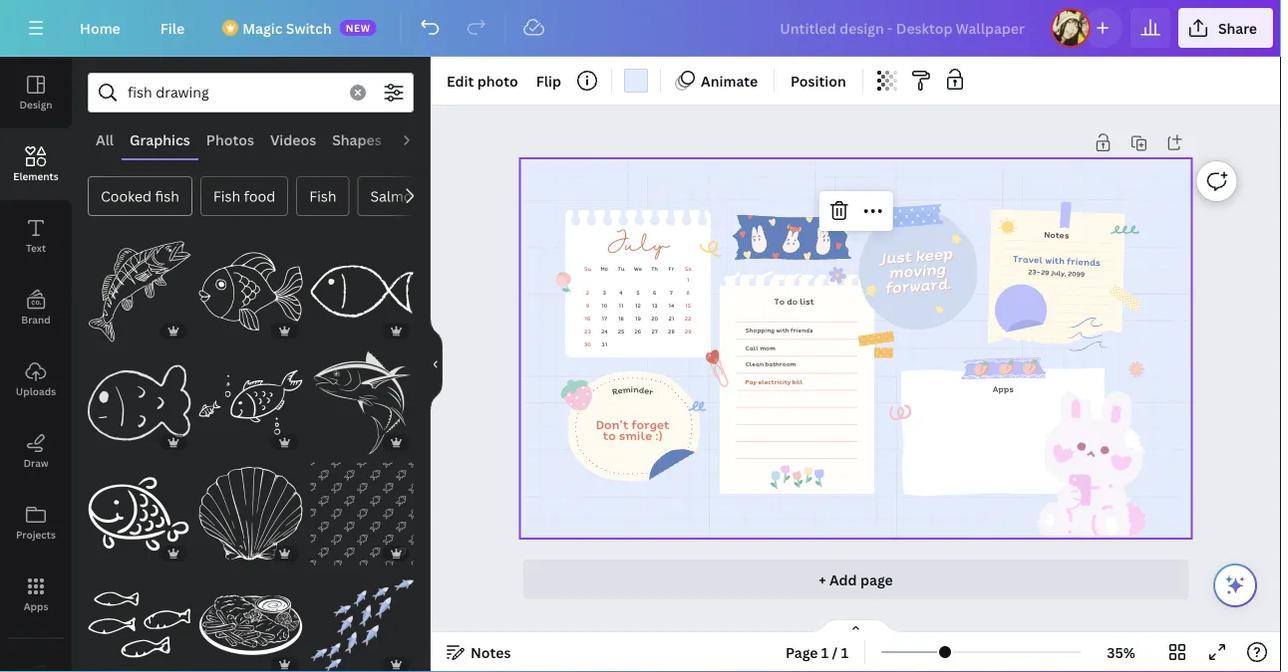 Task type: vqa. For each thing, say whether or not it's contained in the screenshot.
visuals
no



Task type: locate. For each thing, give the bounding box(es) containing it.
canva assistant image
[[1223, 574, 1247, 598]]

Search elements search field
[[128, 74, 338, 112]]

13
[[651, 302, 657, 310]]

1 horizontal spatial friends
[[1066, 254, 1101, 270]]

show pages image
[[808, 619, 904, 635]]

11
[[618, 302, 623, 310]]

call
[[745, 343, 758, 353]]

0 horizontal spatial notes
[[471, 644, 511, 662]]

r
[[611, 385, 619, 399]]

0 vertical spatial 29
[[1040, 267, 1049, 278]]

+ add page button
[[523, 560, 1189, 600]]

position
[[791, 71, 846, 90]]

notes button
[[439, 637, 519, 669]]

29 inside the travel with friends 23-29 july, 2099
[[1040, 267, 1049, 278]]

1 vertical spatial notes
[[471, 644, 511, 662]]

with inside the travel with friends 23-29 july, 2099
[[1045, 253, 1065, 268]]

22
[[685, 314, 691, 323]]

tu 11 25 4 18 we 12 26 5 19
[[618, 265, 642, 335]]

14
[[668, 302, 674, 310]]

july
[[607, 230, 669, 262]]

to
[[774, 295, 785, 308]]

1 horizontal spatial notes
[[1044, 228, 1069, 242]]

friends inside the travel with friends 23-29 july, 2099
[[1066, 254, 1101, 270]]

30
[[584, 341, 591, 349]]

21
[[668, 314, 674, 323]]

salmon button
[[357, 176, 434, 216]]

Design title text field
[[764, 8, 1043, 48]]

mom
[[760, 343, 775, 353]]

animate
[[701, 71, 758, 90]]

th
[[651, 265, 658, 273]]

videos button
[[262, 121, 324, 159]]

fish food
[[213, 187, 275, 206]]

magic
[[242, 18, 283, 37]]

27
[[651, 327, 658, 335]]

1 left /
[[821, 644, 829, 662]]

photos button
[[198, 121, 262, 159]]

fish right food
[[309, 187, 337, 206]]

cooked fish button
[[88, 176, 192, 216]]

pay
[[745, 377, 757, 386]]

notes inside button
[[471, 644, 511, 662]]

sea wave linear image
[[1067, 318, 1107, 351]]

friends for travel
[[1066, 254, 1101, 270]]

1 horizontal spatial 29
[[1040, 267, 1049, 278]]

brand
[[21, 313, 51, 327]]

0 horizontal spatial with
[[776, 326, 789, 335]]

e
[[616, 384, 624, 398], [643, 384, 650, 398]]

with for travel
[[1045, 253, 1065, 268]]

1 horizontal spatial 1
[[821, 644, 829, 662]]

with right "23-"
[[1045, 253, 1065, 268]]

1 horizontal spatial e
[[643, 384, 650, 398]]

#dfeaff image
[[624, 69, 648, 93]]

food
[[244, 187, 275, 206]]

fr
[[668, 265, 674, 273]]

with inside shopping with friends call mom
[[776, 326, 789, 335]]

1 for sa
[[687, 276, 689, 284]]

file
[[160, 18, 185, 37]]

1 vertical spatial friends
[[790, 326, 813, 335]]

group
[[88, 228, 191, 344], [199, 240, 302, 344], [310, 240, 414, 344], [88, 340, 191, 455], [199, 340, 302, 455], [310, 340, 414, 455], [88, 451, 191, 566], [199, 451, 302, 566], [310, 451, 414, 566], [199, 562, 302, 673], [310, 562, 414, 673]]

fish doodle line art. sea life decoration.hand drawn fish. fish chalk line art. image
[[310, 240, 414, 344]]

shopping
[[745, 326, 774, 335]]

apps inside button
[[24, 600, 48, 614]]

apps button
[[0, 559, 72, 631]]

23-
[[1028, 267, 1041, 277]]

29
[[1040, 267, 1049, 278], [685, 327, 691, 335]]

0 horizontal spatial 1
[[687, 276, 689, 284]]

1 horizontal spatial fish
[[309, 187, 337, 206]]

friends right july,
[[1066, 254, 1101, 270]]

e left i
[[616, 384, 624, 398]]

3
[[603, 289, 606, 297]]

0 vertical spatial apps
[[992, 383, 1014, 396]]

magic switch
[[242, 18, 332, 37]]

friends inside shopping with friends call mom
[[790, 326, 813, 335]]

e right n
[[643, 384, 650, 398]]

1 vertical spatial with
[[776, 326, 789, 335]]

2 fish from the left
[[309, 187, 337, 206]]

elements
[[13, 169, 59, 183]]

just keep moving forward.
[[878, 242, 953, 299]]

0 horizontal spatial e
[[616, 384, 624, 398]]

sa 1 15 29 8 22
[[684, 265, 691, 335]]

1 fish from the left
[[213, 187, 240, 206]]

don't forget to smile :)
[[596, 416, 669, 445]]

1 vertical spatial apps
[[24, 600, 48, 614]]

1 right /
[[841, 644, 848, 662]]

projects button
[[0, 488, 72, 559]]

0 horizontal spatial 29
[[685, 327, 691, 335]]

design
[[19, 98, 52, 111]]

friends
[[1066, 254, 1101, 270], [790, 326, 813, 335]]

0 horizontal spatial fish
[[213, 187, 240, 206]]

1 horizontal spatial with
[[1045, 253, 1065, 268]]

page
[[860, 571, 893, 590]]

travel
[[1012, 252, 1043, 267]]

elements button
[[0, 129, 72, 200]]

friends down list
[[790, 326, 813, 335]]

1 down sa
[[687, 276, 689, 284]]

th 13 27 6 20
[[651, 265, 658, 335]]

new
[[346, 21, 371, 34]]

audio image
[[0, 647, 72, 673]]

fish left food
[[213, 187, 240, 206]]

12
[[635, 302, 641, 310]]

share
[[1218, 18, 1257, 37]]

2
[[586, 289, 589, 297]]

:)
[[655, 427, 663, 445]]

0 horizontal spatial apps
[[24, 600, 48, 614]]

0 horizontal spatial friends
[[790, 326, 813, 335]]

text
[[26, 241, 46, 255]]

mo
[[600, 265, 608, 273]]

just
[[878, 245, 912, 270]]

fish food button
[[200, 176, 288, 216]]

file button
[[144, 8, 201, 48]]

0 vertical spatial with
[[1045, 253, 1065, 268]]

29 down '22'
[[685, 327, 691, 335]]

10
[[601, 302, 607, 310]]

add
[[829, 571, 857, 590]]

clean
[[745, 360, 764, 369]]

moving
[[887, 257, 946, 284]]

with for shopping
[[776, 326, 789, 335]]

audio button
[[390, 121, 445, 159]]

0 vertical spatial friends
[[1066, 254, 1101, 270]]

0 vertical spatial notes
[[1044, 228, 1069, 242]]

list
[[799, 295, 814, 308]]

1 inside sa 1 15 29 8 22
[[687, 276, 689, 284]]

graphics
[[130, 130, 190, 149]]

29 left july,
[[1040, 267, 1049, 278]]

smile
[[619, 427, 652, 445]]

with right shopping
[[776, 326, 789, 335]]

salmon
[[370, 187, 421, 206]]

1 vertical spatial 29
[[685, 327, 691, 335]]

all
[[96, 130, 114, 149]]

#dfeaff image
[[624, 69, 648, 93]]

shapes
[[332, 130, 382, 149]]

2099
[[1067, 269, 1085, 279]]

with
[[1045, 253, 1065, 268], [776, 326, 789, 335]]

school of fish cartoon flat vector illustration. beautiful m image
[[310, 574, 414, 673]]



Task type: describe. For each thing, give the bounding box(es) containing it.
audio
[[398, 130, 438, 149]]

35% button
[[1089, 637, 1153, 669]]

fish for fish
[[309, 187, 337, 206]]

page
[[786, 644, 818, 662]]

travel with friends 23-29 july, 2099
[[1012, 252, 1101, 279]]

design button
[[0, 57, 72, 129]]

6
[[653, 289, 656, 297]]

to do list
[[774, 295, 814, 308]]

4
[[619, 289, 623, 297]]

19
[[635, 314, 641, 323]]

main menu bar
[[0, 0, 1281, 57]]

/
[[832, 644, 838, 662]]

projects
[[16, 528, 56, 542]]

edit photo
[[447, 71, 518, 90]]

25
[[618, 327, 624, 335]]

fish
[[155, 187, 179, 206]]

don't
[[596, 416, 628, 433]]

fr 14 28 7 21
[[668, 265, 674, 335]]

10 24 3 17 31
[[601, 289, 608, 349]]

8
[[686, 289, 690, 297]]

hide image
[[430, 317, 443, 413]]

do
[[787, 295, 797, 308]]

draw button
[[0, 416, 72, 488]]

1 horizontal spatial apps
[[992, 383, 1014, 396]]

23
[[584, 327, 591, 335]]

tu
[[618, 265, 624, 273]]

edit photo button
[[439, 65, 526, 97]]

9
[[586, 302, 589, 310]]

7
[[670, 289, 673, 297]]

text button
[[0, 200, 72, 272]]

photos
[[206, 130, 254, 149]]

graphics button
[[122, 121, 198, 159]]

20
[[651, 314, 658, 323]]

shopping with friends call mom
[[745, 326, 813, 353]]

photo
[[477, 71, 518, 90]]

+
[[819, 571, 826, 590]]

m
[[622, 383, 631, 397]]

brand button
[[0, 272, 72, 344]]

r
[[648, 385, 655, 399]]

friends for shopping
[[790, 326, 813, 335]]

1 for page
[[821, 644, 829, 662]]

29 inside sa 1 15 29 8 22
[[685, 327, 691, 335]]

edit
[[447, 71, 474, 90]]

bathroom
[[765, 360, 796, 369]]

35%
[[1107, 644, 1135, 662]]

share button
[[1178, 8, 1273, 48]]

july,
[[1050, 268, 1066, 279]]

keep
[[914, 242, 953, 267]]

home link
[[64, 8, 136, 48]]

to
[[603, 427, 616, 445]]

videos
[[270, 130, 316, 149]]

clean bathroom pay electricity bill
[[745, 360, 802, 386]]

uploads button
[[0, 344, 72, 416]]

position button
[[783, 65, 854, 97]]

fish for fish food
[[213, 187, 240, 206]]

16
[[585, 314, 590, 323]]

animate button
[[669, 65, 766, 97]]

26
[[634, 327, 641, 335]]

bill
[[792, 377, 802, 386]]

17
[[601, 314, 607, 323]]

+ add page
[[819, 571, 893, 590]]

forward.
[[884, 272, 951, 299]]

24
[[601, 327, 608, 335]]

28
[[668, 327, 674, 335]]

shapes button
[[324, 121, 390, 159]]

2 e from the left
[[643, 384, 650, 398]]

cute pastel hand drawn doodle line image
[[698, 235, 727, 262]]

su
[[584, 265, 591, 273]]

switch
[[286, 18, 332, 37]]

18
[[618, 314, 624, 323]]

side panel tab list
[[0, 57, 72, 673]]

1 e from the left
[[616, 384, 624, 398]]

2 horizontal spatial 1
[[841, 644, 848, 662]]

all button
[[88, 121, 122, 159]]

electricity
[[758, 377, 791, 386]]

su 9 23 2 16 30 mo
[[584, 265, 608, 349]]

forget
[[631, 416, 669, 433]]



